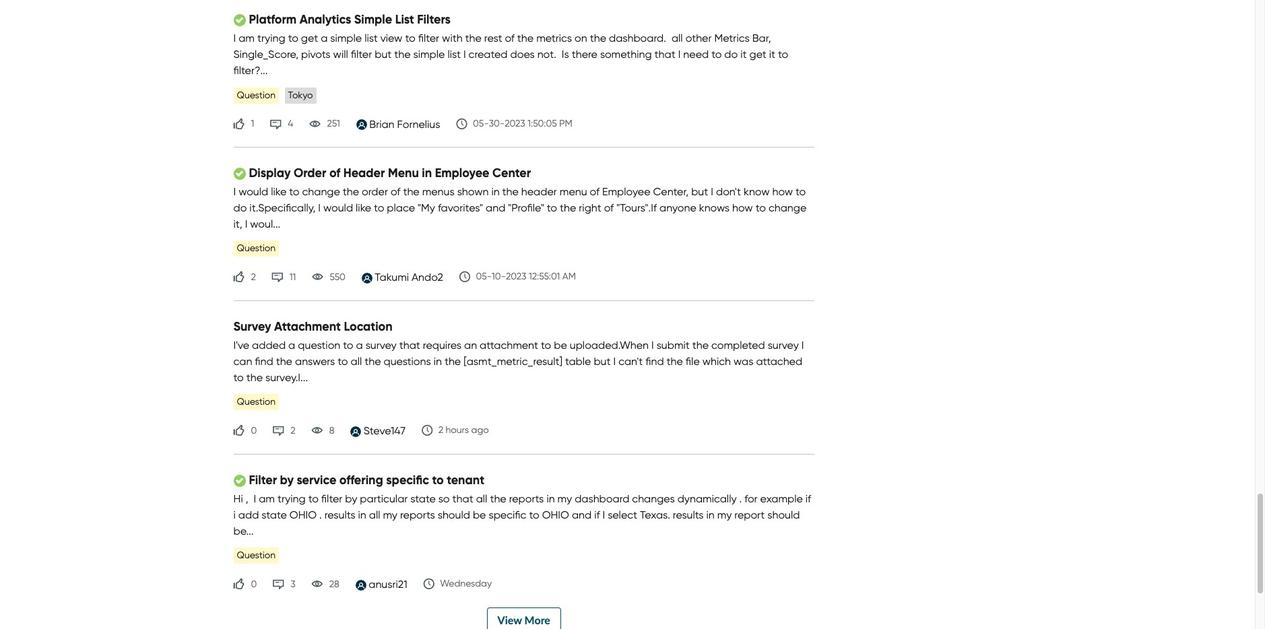 Task type: vqa. For each thing, say whether or not it's contained in the screenshot.
Improvement
no



Task type: describe. For each thing, give the bounding box(es) containing it.
"my
[[418, 201, 435, 214]]

dynamically
[[678, 493, 737, 505]]

view more
[[498, 614, 551, 627]]

not.
[[538, 48, 557, 61]]

0 for hi ,  i am trying to filter by particular state so that all the reports in my dashboard changes dynamically . for example if i add state ohio . results in all my reports should be specific to ohio and if i select texas. results in my report should be...
[[251, 579, 257, 590]]

of right right
[[604, 201, 614, 214]]

attached
[[757, 355, 803, 368]]

offering
[[340, 472, 383, 488]]

question for display order of header menu in employee center
[[237, 243, 276, 254]]

survey attachment location link
[[234, 319, 393, 334]]

answers
[[295, 355, 335, 368]]

1 find from the left
[[255, 355, 273, 368]]

0 vertical spatial .
[[740, 493, 742, 505]]

question for filter by service offering specific to tenant
[[237, 550, 276, 562]]

but inside survey attachment location i've added a question to a survey that requires an attachment to be uploaded.when i submit the completed survey i can find the answers to all the questions in the [asmt_metric_result] table but i can't find the file which was attached to the survey.i...
[[594, 355, 611, 368]]

display order of header menu in employee center
[[249, 165, 531, 181]]

be...
[[234, 525, 254, 538]]

anusri21
[[369, 578, 408, 591]]

0 horizontal spatial get
[[301, 32, 318, 44]]

4
[[288, 118, 293, 130]]

menu
[[388, 165, 419, 181]]

filter by service offering specific to tenant link
[[249, 472, 485, 488]]

changes
[[632, 493, 675, 505]]

28
[[329, 579, 340, 590]]

more
[[525, 614, 551, 627]]

the down requires
[[445, 355, 461, 368]]

in down dynamically
[[707, 509, 715, 522]]

view
[[498, 614, 522, 627]]

service
[[297, 472, 337, 488]]

the inside hi ,  i am trying to filter by particular state so that all the reports in my dashboard changes dynamically . for example if i add state ohio . results in all my reports should be specific to ohio and if i select texas. results in my report should be...
[[490, 493, 507, 505]]

in down particular
[[358, 509, 366, 522]]

dashboard
[[575, 493, 630, 505]]

questions
[[384, 355, 431, 368]]

menu
[[560, 185, 587, 198]]

pm
[[560, 118, 573, 129]]

display order of header menu in employee center link
[[249, 165, 531, 181]]

1 vertical spatial all
[[476, 493, 488, 505]]

wednesday
[[440, 579, 492, 590]]

the down header
[[343, 185, 359, 198]]

i've
[[234, 339, 249, 352]]

metrics
[[537, 32, 572, 44]]

"profile"
[[508, 201, 545, 214]]

display
[[249, 165, 291, 181]]

on
[[575, 32, 588, 44]]

attachment
[[480, 339, 539, 352]]

0 vertical spatial state
[[411, 493, 436, 505]]

question
[[298, 339, 341, 352]]

order
[[294, 165, 327, 181]]

the left questions at the left bottom of page
[[365, 355, 381, 368]]

1 vertical spatial how
[[733, 201, 753, 214]]

i down order
[[318, 201, 321, 214]]

of up "place"
[[391, 185, 401, 198]]

anyone
[[660, 201, 697, 214]]

3 question from the top
[[237, 397, 276, 408]]

i up attached
[[802, 339, 804, 352]]

dashboard.
[[609, 32, 667, 44]]

particular
[[360, 493, 408, 505]]

single_score,
[[234, 48, 299, 61]]

0 horizontal spatial would
[[239, 185, 268, 198]]

"tours".if
[[617, 201, 657, 214]]

but inside i would like to change the order of the menus shown in the header menu of employee center, but i don't know how to do it.specifically, i would like to place "my favorites" and "profile" to the right of "tours".if anyone knows how to change it, i woul...
[[692, 185, 709, 198]]

am inside hi ,  i am trying to filter by particular state so that all the reports in my dashboard changes dynamically . for example if i add state ohio . results in all my reports should be specific to ohio and if i select texas. results in my report should be...
[[259, 493, 275, 505]]

11
[[290, 272, 296, 283]]

can
[[234, 355, 252, 368]]

and inside hi ,  i am trying to filter by particular state so that all the reports in my dashboard changes dynamically . for example if i add state ohio . results in all my reports should be specific to ohio and if i select texas. results in my report should be...
[[572, 509, 592, 522]]

i left created
[[464, 48, 466, 61]]

report
[[735, 509, 765, 522]]

brian fornelius
[[370, 118, 440, 130]]

0 horizontal spatial list
[[365, 32, 378, 44]]

attachment
[[274, 319, 341, 334]]

0 vertical spatial employee
[[435, 165, 490, 181]]

1 vertical spatial get
[[750, 48, 767, 61]]

0 horizontal spatial if
[[595, 509, 600, 522]]

,  i
[[246, 493, 256, 505]]

2 horizontal spatial 2
[[439, 425, 444, 436]]

an
[[464, 339, 477, 352]]

trying inside hi ,  i am trying to filter by particular state so that all the reports in my dashboard changes dynamically . for example if i add state ohio . results in all my reports should be specific to ohio and if i select texas. results in my report should be...
[[278, 493, 306, 505]]

that for am
[[453, 493, 474, 505]]

the up "place"
[[403, 185, 420, 198]]

platform analytics simple list filters link
[[249, 11, 451, 27]]

i up single_score,
[[234, 32, 236, 44]]

uploaded.when
[[570, 339, 649, 352]]

1
[[251, 118, 254, 130]]

specific inside hi ,  i am trying to filter by particular state so that all the reports in my dashboard changes dynamically . for example if i add state ohio . results in all my reports should be specific to ohio and if i select texas. results in my report should be...
[[489, 509, 527, 522]]

05- for platform analytics simple list filters
[[473, 118, 489, 129]]

place
[[387, 201, 415, 214]]

hours
[[446, 425, 469, 436]]

can't
[[619, 355, 643, 368]]

2 results from the left
[[673, 509, 704, 522]]

pivots
[[301, 48, 331, 61]]

the down can
[[247, 371, 263, 384]]

1 horizontal spatial my
[[558, 493, 572, 505]]

2023 for display order of header menu in employee center
[[506, 271, 527, 283]]

1 horizontal spatial would
[[324, 201, 353, 214]]

question for platform analytics simple list filters
[[237, 89, 276, 101]]

1 horizontal spatial 2
[[291, 425, 296, 437]]

1 vertical spatial filter
[[351, 48, 372, 61]]

was
[[734, 355, 754, 368]]

1 horizontal spatial like
[[356, 201, 371, 214]]

ago
[[472, 425, 489, 436]]

but inside i am trying to get a simple list view to filter with the rest of the metrics on the dashboard.  all other metrics bar, single_score, pivots will filter but the simple list i created does not.  is there something that i need to do it get it to filter?...
[[375, 48, 392, 61]]

0 horizontal spatial my
[[383, 509, 398, 522]]

bar,
[[753, 32, 771, 44]]

0 horizontal spatial simple
[[330, 32, 362, 44]]

by inside hi ,  i am trying to filter by particular state so that all the reports in my dashboard changes dynamically . for example if i add state ohio . results in all my reports should be specific to ohio and if i select texas. results in my report should be...
[[345, 493, 357, 505]]

0 vertical spatial by
[[280, 472, 294, 488]]

0 for i've added a question to a survey that requires an attachment to be uploaded.when i submit the completed survey i can find the answers to all the questions in the [asmt_metric_result] table but i can't find the file which was attached to the survey.i...
[[251, 425, 257, 437]]

10-
[[492, 271, 506, 283]]

rest
[[485, 32, 502, 44]]

anusri21 image
[[356, 580, 366, 591]]

30-
[[489, 118, 505, 129]]

which
[[703, 355, 731, 368]]

1:50:05
[[528, 118, 557, 129]]

with
[[442, 32, 463, 44]]

2023 for platform analytics simple list filters
[[505, 118, 526, 129]]

it.specifically,
[[250, 201, 316, 214]]

platform
[[249, 11, 297, 27]]

filters
[[417, 11, 451, 27]]

example
[[761, 493, 803, 505]]

other
[[686, 32, 712, 44]]

order
[[362, 185, 388, 198]]

of right order
[[330, 165, 341, 181]]

and inside i would like to change the order of the menus shown in the header menu of employee center, but i don't know how to do it.specifically, i would like to place "my favorites" and "profile" to the right of "tours".if anyone knows how to change it, i woul...
[[486, 201, 506, 214]]

1 results from the left
[[325, 509, 356, 522]]

filter by service offering specific to tenant
[[249, 472, 485, 488]]

do inside i would like to change the order of the menus shown in the header menu of employee center, but i don't know how to do it.specifically, i would like to place "my favorites" and "profile" to the right of "tours".if anyone knows how to change it, i woul...
[[234, 201, 247, 214]]

filter inside hi ,  i am trying to filter by particular state so that all the reports in my dashboard changes dynamically . for example if i add state ohio . results in all my reports should be specific to ohio and if i select texas. results in my report should be...
[[321, 493, 343, 505]]

favorites"
[[438, 201, 483, 214]]

will
[[333, 48, 348, 61]]

steve147 image
[[351, 427, 362, 437]]

1 survey from the left
[[366, 339, 397, 352]]

requires
[[423, 339, 462, 352]]

add
[[238, 509, 259, 522]]



Task type: locate. For each thing, give the bounding box(es) containing it.
like
[[271, 185, 287, 198], [356, 201, 371, 214]]

1 horizontal spatial should
[[768, 509, 800, 522]]

so
[[439, 493, 450, 505]]

all down tenant
[[476, 493, 488, 505]]

i up knows
[[711, 185, 714, 198]]

results
[[325, 509, 356, 522], [673, 509, 704, 522]]

1 ohio from the left
[[290, 509, 317, 522]]

i am trying to get a simple list view to filter with the rest of the metrics on the dashboard.  all other metrics bar, single_score, pivots will filter but the simple list i created does not.  is there something that i need to do it get it to filter?...
[[234, 32, 789, 77]]

be inside hi ,  i am trying to filter by particular state so that all the reports in my dashboard changes dynamically . for example if i add state ohio . results in all my reports should be specific to ohio and if i select texas. results in my report should be...
[[473, 509, 486, 522]]

in down requires
[[434, 355, 442, 368]]

do
[[725, 48, 738, 61], [234, 201, 247, 214]]

of up right
[[590, 185, 600, 198]]

1 it from the left
[[741, 48, 747, 61]]

takumi ando2 image
[[362, 273, 373, 284]]

0 horizontal spatial filter
[[321, 493, 343, 505]]

the up survey.i...
[[276, 355, 292, 368]]

question down the be...
[[237, 550, 276, 562]]

filter down service
[[321, 493, 343, 505]]

trying down service
[[278, 493, 306, 505]]

1 horizontal spatial find
[[646, 355, 664, 368]]

tokyo
[[288, 89, 313, 101]]

filter
[[249, 472, 277, 488]]

251
[[327, 118, 340, 130]]

ohio down service
[[290, 509, 317, 522]]

that for location
[[400, 339, 421, 352]]

0 horizontal spatial find
[[255, 355, 273, 368]]

find down 'added' on the bottom of page
[[255, 355, 273, 368]]

i right 'it,'
[[245, 218, 248, 230]]

1 vertical spatial that
[[400, 339, 421, 352]]

simple
[[330, 32, 362, 44], [414, 48, 445, 61]]

a inside i am trying to get a simple list view to filter with the rest of the metrics on the dashboard.  all other metrics bar, single_score, pivots will filter but the simple list i created does not.  is there something that i need to do it get it to filter?...
[[321, 32, 328, 44]]

0 vertical spatial get
[[301, 32, 318, 44]]

1 horizontal spatial reports
[[509, 493, 544, 505]]

1 horizontal spatial how
[[773, 185, 793, 198]]

1 vertical spatial reports
[[400, 509, 435, 522]]

i left need
[[679, 48, 681, 61]]

completed
[[712, 339, 765, 352]]

all inside survey attachment location i've added a question to a survey that requires an attachment to be uploaded.when i submit the completed survey i can find the answers to all the questions in the [asmt_metric_result] table but i can't find the file which was attached to the survey.i...
[[351, 355, 362, 368]]

simple up will
[[330, 32, 362, 44]]

1 vertical spatial list
[[448, 48, 461, 61]]

employee inside i would like to change the order of the menus shown in the header menu of employee center, but i don't know how to do it.specifically, i would like to place "my favorites" and "profile" to the right of "tours".if anyone knows how to change it, i woul...
[[603, 185, 651, 198]]

that inside hi ,  i am trying to filter by particular state so that all the reports in my dashboard changes dynamically . for example if i add state ohio . results in all my reports should be specific to ohio and if i select texas. results in my report should be...
[[453, 493, 474, 505]]

need
[[684, 48, 709, 61]]

1 horizontal spatial list
[[448, 48, 461, 61]]

2023 left 1:50:05
[[505, 118, 526, 129]]

do inside i am trying to get a simple list view to filter with the rest of the metrics on the dashboard.  all other metrics bar, single_score, pivots will filter but the simple list i created does not.  is there something that i need to do it get it to filter?...
[[725, 48, 738, 61]]

know
[[744, 185, 770, 198]]

2 it from the left
[[770, 48, 776, 61]]

the down submit
[[667, 355, 683, 368]]

the down 'view'
[[395, 48, 411, 61]]

1 should from the left
[[438, 509, 470, 522]]

2 question from the top
[[237, 243, 276, 254]]

05- for display order of header menu in employee center
[[476, 271, 492, 283]]

1 horizontal spatial ohio
[[542, 509, 569, 522]]

1 horizontal spatial employee
[[603, 185, 651, 198]]

but up knows
[[692, 185, 709, 198]]

employee up shown at the left of page
[[435, 165, 490, 181]]

in inside survey attachment location i've added a question to a survey that requires an attachment to be uploaded.when i submit the completed survey i can find the answers to all the questions in the [asmt_metric_result] table but i can't find the file which was attached to the survey.i...
[[434, 355, 442, 368]]

results down dynamically
[[673, 509, 704, 522]]

2 vertical spatial filter
[[321, 493, 343, 505]]

and down dashboard
[[572, 509, 592, 522]]

2 hours ago
[[439, 425, 489, 436]]

1 horizontal spatial change
[[769, 201, 807, 214]]

1 vertical spatial be
[[473, 509, 486, 522]]

if
[[806, 493, 812, 505], [595, 509, 600, 522]]

i left can't
[[614, 355, 616, 368]]

05- right ando2
[[476, 271, 492, 283]]

1 vertical spatial but
[[692, 185, 709, 198]]

the
[[465, 32, 482, 44], [518, 32, 534, 44], [590, 32, 607, 44], [395, 48, 411, 61], [343, 185, 359, 198], [403, 185, 420, 198], [503, 185, 519, 198], [560, 201, 577, 214], [693, 339, 709, 352], [276, 355, 292, 368], [365, 355, 381, 368], [445, 355, 461, 368], [667, 355, 683, 368], [247, 371, 263, 384], [490, 493, 507, 505]]

0 vertical spatial 2023
[[505, 118, 526, 129]]

0 horizontal spatial am
[[239, 32, 255, 44]]

0 vertical spatial all
[[351, 355, 362, 368]]

2 should from the left
[[768, 509, 800, 522]]

something
[[601, 48, 652, 61]]

0 up filter
[[251, 425, 257, 437]]

1 horizontal spatial survey
[[768, 339, 799, 352]]

results down offering on the left
[[325, 509, 356, 522]]

1 vertical spatial 0
[[251, 579, 257, 590]]

that inside survey attachment location i've added a question to a survey that requires an attachment to be uploaded.when i submit the completed survey i can find the answers to all the questions in the [asmt_metric_result] table but i can't find the file which was attached to the survey.i...
[[400, 339, 421, 352]]

but down uploaded.when
[[594, 355, 611, 368]]

in inside i would like to change the order of the menus shown in the header menu of employee center, but i don't know how to do it.specifically, i would like to place "my favorites" and "profile" to the right of "tours".if anyone knows how to change it, i woul...
[[492, 185, 500, 198]]

0 vertical spatial that
[[655, 48, 676, 61]]

be up the [asmt_metric_result] table
[[554, 339, 567, 352]]

1 vertical spatial state
[[262, 509, 287, 522]]

steve147
[[364, 425, 406, 438]]

1 horizontal spatial it
[[770, 48, 776, 61]]

i
[[234, 509, 236, 522]]

if right example
[[806, 493, 812, 505]]

1 horizontal spatial all
[[369, 509, 380, 522]]

1 horizontal spatial be
[[554, 339, 567, 352]]

0 vertical spatial do
[[725, 48, 738, 61]]

am inside i am trying to get a simple list view to filter with the rest of the metrics on the dashboard.  all other metrics bar, single_score, pivots will filter but the simple list i created does not.  is there something that i need to do it get it to filter?...
[[239, 32, 255, 44]]

there
[[572, 48, 598, 61]]

question down survey.i...
[[237, 397, 276, 408]]

0 horizontal spatial and
[[486, 201, 506, 214]]

in up menus
[[422, 165, 432, 181]]

05-
[[473, 118, 489, 129], [476, 271, 492, 283]]

brian fornelius link
[[370, 118, 440, 130]]

0 horizontal spatial 2
[[251, 272, 256, 283]]

header
[[522, 185, 557, 198]]

change down order
[[302, 185, 340, 198]]

all down location
[[351, 355, 362, 368]]

takumi ando2 link
[[375, 271, 443, 284]]

1 horizontal spatial state
[[411, 493, 436, 505]]

view more link
[[487, 608, 561, 630]]

1 vertical spatial do
[[234, 201, 247, 214]]

0 horizontal spatial by
[[280, 472, 294, 488]]

get down bar, at the right top of page
[[750, 48, 767, 61]]

2023 left "12:55:01" at top left
[[506, 271, 527, 283]]

change down know
[[769, 201, 807, 214]]

2 survey from the left
[[768, 339, 799, 352]]

0 vertical spatial and
[[486, 201, 506, 214]]

do up 'it,'
[[234, 201, 247, 214]]

center
[[493, 165, 531, 181]]

0 horizontal spatial that
[[400, 339, 421, 352]]

should down so
[[438, 509, 470, 522]]

my down particular
[[383, 509, 398, 522]]

2023
[[505, 118, 526, 129], [506, 271, 527, 283]]

select
[[608, 509, 638, 522]]

2 vertical spatial but
[[594, 355, 611, 368]]

1 horizontal spatial a
[[321, 32, 328, 44]]

if down dashboard
[[595, 509, 600, 522]]

get
[[301, 32, 318, 44], [750, 48, 767, 61]]

do down metrics
[[725, 48, 738, 61]]

anusri21 link
[[369, 578, 408, 591]]

1 0 from the top
[[251, 425, 257, 437]]

2 horizontal spatial a
[[356, 339, 363, 352]]

the up the file
[[693, 339, 709, 352]]

trying up single_score,
[[257, 32, 286, 44]]

a
[[321, 32, 328, 44], [289, 339, 295, 352], [356, 339, 363, 352]]

ohio left select
[[542, 509, 569, 522]]

1 vertical spatial trying
[[278, 493, 306, 505]]

survey down location
[[366, 339, 397, 352]]

that up questions at the left bottom of page
[[400, 339, 421, 352]]

0 vertical spatial simple
[[330, 32, 362, 44]]

2 horizontal spatial that
[[655, 48, 676, 61]]

all
[[351, 355, 362, 368], [476, 493, 488, 505], [369, 509, 380, 522]]

0 vertical spatial filter
[[418, 32, 440, 44]]

1 horizontal spatial specific
[[489, 509, 527, 522]]

2 left the hours on the bottom
[[439, 425, 444, 436]]

question down filter?...
[[237, 89, 276, 101]]

2 left 11
[[251, 272, 256, 283]]

0 vertical spatial 05-
[[473, 118, 489, 129]]

would down header
[[324, 201, 353, 214]]

1 question from the top
[[237, 89, 276, 101]]

state right add
[[262, 509, 287, 522]]

a for trying
[[321, 32, 328, 44]]

my left dashboard
[[558, 493, 572, 505]]

1 vertical spatial am
[[259, 493, 275, 505]]

question down woul...
[[237, 243, 276, 254]]

platform analytics simple list filters
[[249, 11, 451, 27]]

0 horizontal spatial should
[[438, 509, 470, 522]]

05- left 1:50:05
[[473, 118, 489, 129]]

be
[[554, 339, 567, 352], [473, 509, 486, 522]]

view
[[381, 32, 403, 44]]

0
[[251, 425, 257, 437], [251, 579, 257, 590]]

file
[[686, 355, 700, 368]]

the up does
[[518, 32, 534, 44]]

1 horizontal spatial do
[[725, 48, 738, 61]]

by right filter
[[280, 472, 294, 488]]

0 vertical spatial specific
[[386, 472, 429, 488]]

0 horizontal spatial reports
[[400, 509, 435, 522]]

find
[[255, 355, 273, 368], [646, 355, 664, 368]]

brian
[[370, 118, 395, 130]]

0 vertical spatial list
[[365, 32, 378, 44]]

added
[[252, 339, 286, 352]]

2 vertical spatial all
[[369, 509, 380, 522]]

0 horizontal spatial how
[[733, 201, 753, 214]]

menus
[[422, 185, 455, 198]]

created
[[469, 48, 508, 61]]

0 horizontal spatial .
[[320, 509, 322, 522]]

8
[[329, 425, 335, 437]]

. down service
[[320, 509, 322, 522]]

that inside i am trying to get a simple list view to filter with the rest of the metrics on the dashboard.  all other metrics bar, single_score, pivots will filter but the simple list i created does not.  is there something that i need to do it get it to filter?...
[[655, 48, 676, 61]]

filter?...
[[234, 64, 268, 77]]

survey up attached
[[768, 339, 799, 352]]

list
[[395, 11, 414, 27]]

get up pivots
[[301, 32, 318, 44]]

but down 'view'
[[375, 48, 392, 61]]

it down metrics
[[741, 48, 747, 61]]

takumi
[[375, 271, 409, 284]]

filter right will
[[351, 48, 372, 61]]

find right can't
[[646, 355, 664, 368]]

am right ,  i
[[259, 493, 275, 505]]

[asmt_metric_result] table
[[464, 355, 591, 368]]

brian fornelius image
[[356, 119, 367, 130]]

am
[[563, 271, 576, 283]]

the down center at the left of the page
[[503, 185, 519, 198]]

that left need
[[655, 48, 676, 61]]

it
[[741, 48, 747, 61], [770, 48, 776, 61]]

2 horizontal spatial but
[[692, 185, 709, 198]]

i left submit
[[652, 339, 654, 352]]

2 horizontal spatial all
[[476, 493, 488, 505]]

1 horizontal spatial that
[[453, 493, 474, 505]]

in
[[422, 165, 432, 181], [492, 185, 500, 198], [434, 355, 442, 368], [547, 493, 555, 505], [358, 509, 366, 522], [707, 509, 715, 522]]

i inside hi ,  i am trying to filter by particular state so that all the reports in my dashboard changes dynamically . for example if i add state ohio . results in all my reports should be specific to ohio and if i select texas. results in my report should be...
[[603, 509, 605, 522]]

1 horizontal spatial .
[[740, 493, 742, 505]]

2 ohio from the left
[[542, 509, 569, 522]]

survey.i...
[[266, 371, 308, 384]]

it down bar, at the right top of page
[[770, 48, 776, 61]]

0 vertical spatial reports
[[509, 493, 544, 505]]

1 vertical spatial simple
[[414, 48, 445, 61]]

list
[[365, 32, 378, 44], [448, 48, 461, 61]]

0 horizontal spatial all
[[351, 355, 362, 368]]

how right know
[[773, 185, 793, 198]]

and down shown at the left of page
[[486, 201, 506, 214]]

1 vertical spatial specific
[[489, 509, 527, 522]]

2 horizontal spatial my
[[718, 509, 732, 522]]

center,
[[653, 185, 689, 198]]

0 vertical spatial like
[[271, 185, 287, 198]]

0 horizontal spatial a
[[289, 339, 295, 352]]

ando2
[[412, 271, 443, 284]]

12:55:01
[[529, 271, 560, 283]]

2 left 8
[[291, 425, 296, 437]]

i up 'it,'
[[234, 185, 236, 198]]

of
[[505, 32, 515, 44], [330, 165, 341, 181], [391, 185, 401, 198], [590, 185, 600, 198], [604, 201, 614, 214]]

1 vertical spatial if
[[595, 509, 600, 522]]

ohio
[[290, 509, 317, 522], [542, 509, 569, 522]]

should down example
[[768, 509, 800, 522]]

filter down 'filters'
[[418, 32, 440, 44]]

0 horizontal spatial results
[[325, 509, 356, 522]]

be down tenant
[[473, 509, 486, 522]]

1 horizontal spatial filter
[[351, 48, 372, 61]]

05-10-2023 12:55:01 am
[[476, 271, 576, 283]]

metrics
[[715, 32, 750, 44]]

3
[[291, 579, 296, 590]]

0 horizontal spatial like
[[271, 185, 287, 198]]

takumi ando2
[[375, 271, 443, 284]]

1 horizontal spatial simple
[[414, 48, 445, 61]]

2 find from the left
[[646, 355, 664, 368]]

0 horizontal spatial it
[[741, 48, 747, 61]]

i
[[234, 32, 236, 44], [464, 48, 466, 61], [679, 48, 681, 61], [234, 185, 236, 198], [711, 185, 714, 198], [318, 201, 321, 214], [245, 218, 248, 230], [652, 339, 654, 352], [802, 339, 804, 352], [614, 355, 616, 368], [603, 509, 605, 522]]

1 horizontal spatial am
[[259, 493, 275, 505]]

am up single_score,
[[239, 32, 255, 44]]

1 horizontal spatial and
[[572, 509, 592, 522]]

2 0 from the top
[[251, 579, 257, 590]]

how
[[773, 185, 793, 198], [733, 201, 753, 214]]

0 horizontal spatial specific
[[386, 472, 429, 488]]

trying inside i am trying to get a simple list view to filter with the rest of the metrics on the dashboard.  all other metrics bar, single_score, pivots will filter but the simple list i created does not.  is there something that i need to do it get it to filter?...
[[257, 32, 286, 44]]

1 vertical spatial would
[[324, 201, 353, 214]]

0 vertical spatial trying
[[257, 32, 286, 44]]

1 horizontal spatial get
[[750, 48, 767, 61]]

2 horizontal spatial filter
[[418, 32, 440, 44]]

texas.
[[640, 509, 671, 522]]

all down particular
[[369, 509, 380, 522]]

of inside i am trying to get a simple list view to filter with the rest of the metrics on the dashboard.  all other metrics bar, single_score, pivots will filter but the simple list i created does not.  is there something that i need to do it get it to filter?...
[[505, 32, 515, 44]]

0 vertical spatial but
[[375, 48, 392, 61]]

0 vertical spatial am
[[239, 32, 255, 44]]

0 vertical spatial would
[[239, 185, 268, 198]]

would
[[239, 185, 268, 198], [324, 201, 353, 214]]

0 horizontal spatial survey
[[366, 339, 397, 352]]

the right on on the left of the page
[[590, 32, 607, 44]]

be inside survey attachment location i've added a question to a survey that requires an attachment to be uploaded.when i submit the completed survey i can find the answers to all the questions in the [asmt_metric_result] table but i can't find the file which was attached to the survey.i...
[[554, 339, 567, 352]]

1 vertical spatial change
[[769, 201, 807, 214]]

0 left 3
[[251, 579, 257, 590]]

that right so
[[453, 493, 474, 505]]

a up pivots
[[321, 32, 328, 44]]

in right shown at the left of page
[[492, 185, 500, 198]]

1 horizontal spatial if
[[806, 493, 812, 505]]

a for location
[[289, 339, 295, 352]]

in left dashboard
[[547, 493, 555, 505]]

0 vertical spatial change
[[302, 185, 340, 198]]

analytics
[[300, 11, 351, 27]]

i down dashboard
[[603, 509, 605, 522]]

the right so
[[490, 493, 507, 505]]

shown
[[457, 185, 489, 198]]

employee up "tours".if
[[603, 185, 651, 198]]

1 vertical spatial like
[[356, 201, 371, 214]]

it,
[[234, 218, 242, 230]]

the down menu
[[560, 201, 577, 214]]

4 question from the top
[[237, 550, 276, 562]]

header
[[344, 165, 385, 181]]

simple
[[354, 11, 392, 27]]

the left the rest at the left top
[[465, 32, 482, 44]]

my down dynamically
[[718, 509, 732, 522]]

am
[[239, 32, 255, 44], [259, 493, 275, 505]]

. left for
[[740, 493, 742, 505]]

0 vertical spatial be
[[554, 339, 567, 352]]

knows
[[699, 201, 730, 214]]



